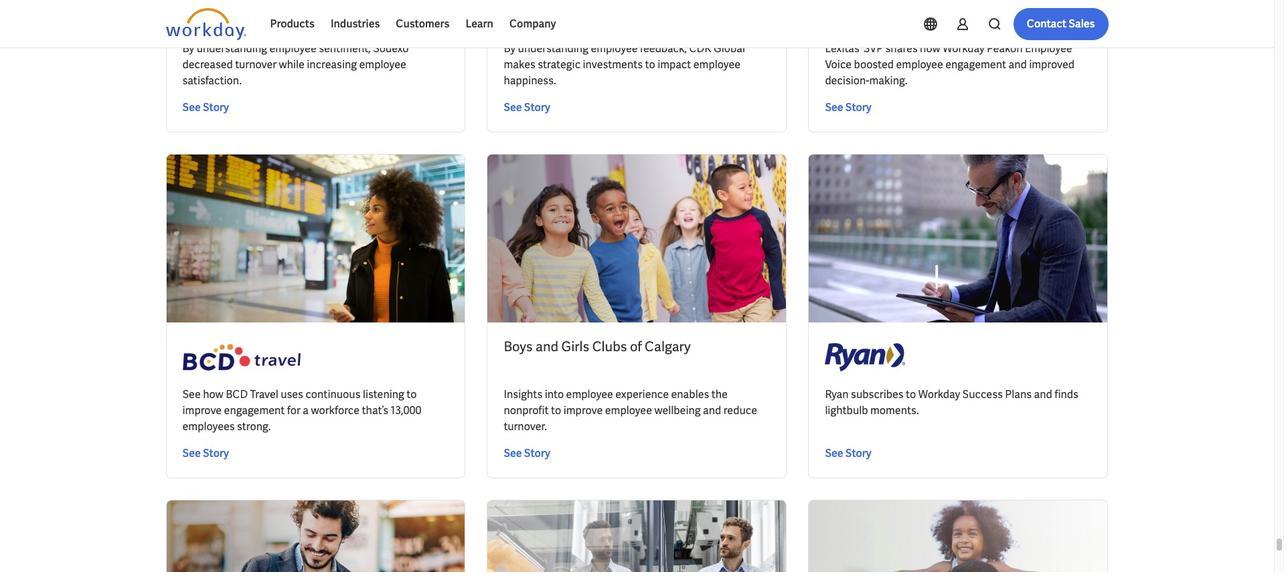 Task type: describe. For each thing, give the bounding box(es) containing it.
employee up "while"
[[269, 41, 316, 56]]

company
[[509, 17, 556, 31]]

more
[[459, 15, 482, 27]]

topic button
[[166, 7, 226, 34]]

business outcome button
[[320, 7, 438, 34]]

that's
[[362, 404, 388, 418]]

by understanding employee sentiment, sodexo decreased turnover while increasing employee satisfaction.
[[182, 41, 409, 88]]

company button
[[501, 8, 564, 40]]

listening
[[363, 388, 404, 402]]

for
[[287, 404, 300, 418]]

employee down sodexo
[[359, 58, 406, 72]]

see story link for insights into employee experience enables the nonprofit to improve employee wellbeing and reduce turnover.
[[504, 446, 550, 462]]

ryan
[[825, 388, 849, 402]]

topic
[[176, 15, 199, 27]]

impact
[[658, 58, 691, 72]]

see story link for by understanding employee feedback, cdk global makes strategic investments to impact employee happiness.
[[504, 100, 550, 116]]

turnover.
[[504, 420, 547, 434]]

industries button
[[323, 8, 388, 40]]

sales
[[1069, 17, 1095, 31]]

see for by understanding employee feedback, cdk global makes strategic investments to impact employee happiness.
[[504, 100, 522, 114]]

employee down global
[[693, 58, 740, 72]]

see inside see how bcd travel uses continuous listening to improve engagement for a workforce that's 13,000 employees strong.
[[182, 388, 201, 402]]

happiness.
[[504, 74, 556, 88]]

to inside "insights into employee experience enables the nonprofit to improve employee wellbeing and reduce turnover."
[[551, 404, 561, 418]]

products
[[270, 17, 315, 31]]

the
[[711, 388, 728, 402]]

see story for insights into employee experience enables the nonprofit to improve employee wellbeing and reduce turnover.
[[504, 446, 550, 461]]

clear all button
[[519, 7, 563, 34]]

insights into employee experience enables the nonprofit to improve employee wellbeing and reduce turnover.
[[504, 388, 757, 434]]

how inside see how bcd travel uses continuous listening to improve engagement for a workforce that's 13,000 employees strong.
[[203, 388, 223, 402]]

employee
[[1025, 41, 1072, 56]]

industry
[[247, 15, 283, 27]]

bcd travel image
[[182, 339, 300, 376]]

to inside by understanding employee feedback, cdk global makes strategic investments to impact employee happiness.
[[645, 58, 655, 72]]

clubs
[[592, 338, 627, 355]]

see story for by understanding employee feedback, cdk global makes strategic investments to impact employee happiness.
[[504, 100, 550, 114]]

see for by understanding employee sentiment, sodexo decreased turnover while increasing employee satisfaction.
[[182, 100, 201, 114]]

clear all
[[523, 15, 559, 27]]

employee inside lexitas' svp shares how workday peakon employee voice boosted employee engagement and improved decision-making.
[[896, 58, 943, 72]]

satisfaction.
[[182, 74, 242, 88]]

decision-
[[825, 74, 869, 88]]

into
[[545, 388, 564, 402]]

contact sales
[[1027, 17, 1095, 31]]

and inside lexitas' svp shares how workday peakon employee voice boosted employee engagement and improved decision-making.
[[1008, 58, 1027, 72]]

boys
[[504, 338, 533, 355]]

how inside lexitas' svp shares how workday peakon employee voice boosted employee engagement and improved decision-making.
[[920, 41, 940, 56]]

contact
[[1027, 17, 1066, 31]]

lexitas' svp shares how workday peakon employee voice boosted employee engagement and improved decision-making.
[[825, 41, 1075, 88]]

workday inside ryan subscribes to workday success plans and finds lightbulb moments.
[[918, 388, 960, 402]]

see story for see how bcd travel uses continuous listening to improve engagement for a workforce that's 13,000 employees strong.
[[182, 446, 229, 461]]

see for insights into employee experience enables the nonprofit to improve employee wellbeing and reduce turnover.
[[504, 446, 522, 461]]

see story link for ryan subscribes to workday success plans and finds lightbulb moments.
[[825, 446, 872, 462]]

moments.
[[870, 404, 919, 418]]

calgary
[[645, 338, 691, 355]]

customers
[[396, 17, 449, 31]]

story for insights into employee experience enables the nonprofit to improve employee wellbeing and reduce turnover.
[[524, 446, 550, 461]]

business
[[331, 15, 369, 27]]

cdk global, llc image
[[504, 0, 622, 30]]

understanding for makes
[[518, 41, 588, 56]]

see for lexitas' svp shares how workday peakon employee voice boosted employee engagement and improved decision-making.
[[825, 100, 843, 114]]

workforce
[[311, 404, 360, 418]]

strategic
[[538, 58, 580, 72]]

by for by understanding employee sentiment, sodexo decreased turnover while increasing employee satisfaction.
[[182, 41, 194, 56]]

girls
[[561, 338, 589, 355]]

sentiment,
[[319, 41, 371, 56]]

lexitas image
[[825, 0, 943, 30]]

Search Customer Stories text field
[[918, 9, 1082, 32]]

subscribes
[[851, 388, 904, 402]]

by for by understanding employee feedback, cdk global makes strategic investments to impact employee happiness.
[[504, 41, 516, 56]]

story for ryan subscribes to workday success plans and finds lightbulb moments.
[[845, 446, 872, 461]]

see story for by understanding employee sentiment, sodexo decreased turnover while increasing employee satisfaction.
[[182, 100, 229, 114]]

story for by understanding employee sentiment, sodexo decreased turnover while increasing employee satisfaction.
[[203, 100, 229, 114]]

turnover
[[235, 58, 277, 72]]

by understanding employee feedback, cdk global makes strategic investments to impact employee happiness.
[[504, 41, 745, 88]]

uses
[[281, 388, 303, 402]]

see story for ryan subscribes to workday success plans and finds lightbulb moments.
[[825, 446, 872, 461]]

a
[[303, 404, 309, 418]]

contact sales link
[[1013, 8, 1108, 40]]

shares
[[885, 41, 918, 56]]



Task type: vqa. For each thing, say whether or not it's contained in the screenshot.
the employee inside the the Lexitas' SVP shares how Workday Peakon Employee Voice boosted employee engagement and improved decision-making.
yes



Task type: locate. For each thing, give the bounding box(es) containing it.
understanding inside by understanding employee feedback, cdk global makes strategic investments to impact employee happiness.
[[518, 41, 588, 56]]

1 vertical spatial workday
[[918, 388, 960, 402]]

0 horizontal spatial how
[[203, 388, 223, 402]]

how
[[920, 41, 940, 56], [203, 388, 223, 402]]

lexitas'
[[825, 41, 861, 56]]

see story down lightbulb
[[825, 446, 872, 461]]

to up 13,000
[[407, 388, 417, 402]]

see down the decision-
[[825, 100, 843, 114]]

improve down into
[[563, 404, 603, 418]]

understanding
[[197, 41, 267, 56], [518, 41, 588, 56]]

understanding up turnover
[[197, 41, 267, 56]]

more button
[[449, 7, 509, 34]]

see story
[[182, 100, 229, 114], [504, 100, 550, 114], [825, 100, 872, 114], [182, 446, 229, 461], [504, 446, 550, 461], [825, 446, 872, 461]]

2 by from the left
[[504, 41, 516, 56]]

to down feedback,
[[645, 58, 655, 72]]

products button
[[262, 8, 323, 40]]

0 vertical spatial workday
[[943, 41, 985, 56]]

see story down happiness.
[[504, 100, 550, 114]]

travel
[[250, 388, 278, 402]]

story for lexitas' svp shares how workday peakon employee voice boosted employee engagement and improved decision-making.
[[845, 100, 872, 114]]

0 horizontal spatial understanding
[[197, 41, 267, 56]]

voice
[[825, 58, 852, 72]]

see story link down happiness.
[[504, 100, 550, 116]]

learn
[[466, 17, 493, 31]]

and inside ryan subscribes to workday success plans and finds lightbulb moments.
[[1034, 388, 1052, 402]]

by up makes
[[504, 41, 516, 56]]

see story link
[[182, 100, 229, 116], [504, 100, 550, 116], [825, 100, 872, 116], [182, 446, 229, 462], [504, 446, 550, 462], [825, 446, 872, 462]]

1 horizontal spatial by
[[504, 41, 516, 56]]

outcome
[[371, 15, 411, 27]]

workday left peakon
[[943, 41, 985, 56]]

sodexo
[[373, 41, 409, 56]]

understanding up the strategic at left
[[518, 41, 588, 56]]

and
[[1008, 58, 1027, 72], [536, 338, 558, 355], [1034, 388, 1052, 402], [703, 404, 721, 418]]

plans
[[1005, 388, 1032, 402]]

improve inside see how bcd travel uses continuous listening to improve engagement for a workforce that's 13,000 employees strong.
[[182, 404, 222, 418]]

see story link for by understanding employee sentiment, sodexo decreased turnover while increasing employee satisfaction.
[[182, 100, 229, 116]]

workday left the success
[[918, 388, 960, 402]]

improve up the employees
[[182, 404, 222, 418]]

see down happiness.
[[504, 100, 522, 114]]

ryan subscribes to workday success plans and finds lightbulb moments.
[[825, 388, 1078, 418]]

nonprofit
[[504, 404, 549, 418]]

enables
[[671, 388, 709, 402]]

success
[[962, 388, 1003, 402]]

see story down satisfaction.
[[182, 100, 229, 114]]

strong.
[[237, 420, 271, 434]]

0 horizontal spatial by
[[182, 41, 194, 56]]

see story link for see how bcd travel uses continuous listening to improve engagement for a workforce that's 13,000 employees strong.
[[182, 446, 229, 462]]

see story link down the employees
[[182, 446, 229, 462]]

go to the homepage image
[[166, 8, 246, 40]]

global
[[714, 41, 745, 56]]

business outcome
[[331, 15, 411, 27]]

wellbeing
[[654, 404, 701, 418]]

feedback,
[[640, 41, 687, 56]]

see how bcd travel uses continuous listening to improve engagement for a workforce that's 13,000 employees strong.
[[182, 388, 421, 434]]

to
[[645, 58, 655, 72], [407, 388, 417, 402], [906, 388, 916, 402], [551, 404, 561, 418]]

1 horizontal spatial how
[[920, 41, 940, 56]]

to down into
[[551, 404, 561, 418]]

1 improve from the left
[[182, 404, 222, 418]]

story down satisfaction.
[[203, 100, 229, 114]]

by up decreased
[[182, 41, 194, 56]]

story for see how bcd travel uses continuous listening to improve engagement for a workforce that's 13,000 employees strong.
[[203, 446, 229, 461]]

understanding for turnover
[[197, 41, 267, 56]]

story down happiness.
[[524, 100, 550, 114]]

reduce
[[724, 404, 757, 418]]

bcd
[[226, 388, 248, 402]]

learn button
[[458, 8, 501, 40]]

svp
[[864, 41, 883, 56]]

0 horizontal spatial improve
[[182, 404, 222, 418]]

to inside see how bcd travel uses continuous listening to improve engagement for a workforce that's 13,000 employees strong.
[[407, 388, 417, 402]]

finds
[[1055, 388, 1078, 402]]

story down the decision-
[[845, 100, 872, 114]]

decreased
[[182, 58, 233, 72]]

all
[[548, 15, 559, 27]]

0 horizontal spatial engagement
[[224, 404, 285, 418]]

insights
[[504, 388, 542, 402]]

improve for into
[[563, 404, 603, 418]]

continuous
[[306, 388, 361, 402]]

1 horizontal spatial understanding
[[518, 41, 588, 56]]

boys and girls clubs of calgary
[[504, 338, 691, 355]]

see story link down lightbulb
[[825, 446, 872, 462]]

workday inside lexitas' svp shares how workday peakon employee voice boosted employee engagement and improved decision-making.
[[943, 41, 985, 56]]

customers button
[[388, 8, 458, 40]]

and left girls
[[536, 338, 558, 355]]

see story down the decision-
[[825, 100, 872, 114]]

see story link down the turnover.
[[504, 446, 550, 462]]

engagement inside lexitas' svp shares how workday peakon employee voice boosted employee engagement and improved decision-making.
[[945, 58, 1006, 72]]

story for by understanding employee feedback, cdk global makes strategic investments to impact employee happiness.
[[524, 100, 550, 114]]

see down satisfaction.
[[182, 100, 201, 114]]

and inside "insights into employee experience enables the nonprofit to improve employee wellbeing and reduce turnover."
[[703, 404, 721, 418]]

improve inside "insights into employee experience enables the nonprofit to improve employee wellbeing and reduce turnover."
[[563, 404, 603, 418]]

and down the
[[703, 404, 721, 418]]

improved
[[1029, 58, 1075, 72]]

2 understanding from the left
[[518, 41, 588, 56]]

making.
[[869, 74, 907, 88]]

engagement inside see how bcd travel uses continuous listening to improve engagement for a workforce that's 13,000 employees strong.
[[224, 404, 285, 418]]

industry button
[[237, 7, 310, 34]]

see story for lexitas' svp shares how workday peakon employee voice boosted employee engagement and improved decision-making.
[[825, 100, 872, 114]]

to up "moments."
[[906, 388, 916, 402]]

1 horizontal spatial improve
[[563, 404, 603, 418]]

of
[[630, 338, 642, 355]]

see for ryan subscribes to workday success plans and finds lightbulb moments.
[[825, 446, 843, 461]]

see story down the employees
[[182, 446, 229, 461]]

employee up investments on the top of page
[[591, 41, 638, 56]]

by inside by understanding employee feedback, cdk global makes strategic investments to impact employee happiness.
[[504, 41, 516, 56]]

see down the turnover.
[[504, 446, 522, 461]]

understanding inside by understanding employee sentiment, sodexo decreased turnover while increasing employee satisfaction.
[[197, 41, 267, 56]]

by inside by understanding employee sentiment, sodexo decreased turnover while increasing employee satisfaction.
[[182, 41, 194, 56]]

cdk
[[689, 41, 711, 56]]

employee down shares
[[896, 58, 943, 72]]

see for see how bcd travel uses continuous listening to improve engagement for a workforce that's 13,000 employees strong.
[[182, 446, 201, 461]]

1 by from the left
[[182, 41, 194, 56]]

1 vertical spatial how
[[203, 388, 223, 402]]

story down lightbulb
[[845, 446, 872, 461]]

industries
[[331, 17, 380, 31]]

13,000
[[391, 404, 421, 418]]

ryan image
[[825, 339, 905, 376]]

see story down the turnover.
[[504, 446, 550, 461]]

story down the employees
[[203, 446, 229, 461]]

experience
[[615, 388, 669, 402]]

see up the employees
[[182, 388, 201, 402]]

see
[[182, 100, 201, 114], [504, 100, 522, 114], [825, 100, 843, 114], [182, 388, 201, 402], [182, 446, 201, 461], [504, 446, 522, 461], [825, 446, 843, 461]]

improve
[[182, 404, 222, 418], [563, 404, 603, 418]]

workday
[[943, 41, 985, 56], [918, 388, 960, 402]]

see story link for lexitas' svp shares how workday peakon employee voice boosted employee engagement and improved decision-making.
[[825, 100, 872, 116]]

makes
[[504, 58, 535, 72]]

0 vertical spatial engagement
[[945, 58, 1006, 72]]

how left bcd
[[203, 388, 223, 402]]

story down the turnover.
[[524, 446, 550, 461]]

employee right into
[[566, 388, 613, 402]]

employee
[[269, 41, 316, 56], [591, 41, 638, 56], [359, 58, 406, 72], [693, 58, 740, 72], [896, 58, 943, 72], [566, 388, 613, 402], [605, 404, 652, 418]]

engagement
[[945, 58, 1006, 72], [224, 404, 285, 418]]

clear
[[523, 15, 546, 27]]

by
[[182, 41, 194, 56], [504, 41, 516, 56]]

see story link down the decision-
[[825, 100, 872, 116]]

lightbulb
[[825, 404, 868, 418]]

peakon
[[987, 41, 1023, 56]]

while
[[279, 58, 305, 72]]

how right shares
[[920, 41, 940, 56]]

to inside ryan subscribes to workday success plans and finds lightbulb moments.
[[906, 388, 916, 402]]

sodexo image
[[182, 0, 243, 30]]

and down peakon
[[1008, 58, 1027, 72]]

increasing
[[307, 58, 357, 72]]

1 understanding from the left
[[197, 41, 267, 56]]

investments
[[583, 58, 643, 72]]

improve for how
[[182, 404, 222, 418]]

boosted
[[854, 58, 894, 72]]

see story link down satisfaction.
[[182, 100, 229, 116]]

story
[[203, 100, 229, 114], [524, 100, 550, 114], [845, 100, 872, 114], [203, 446, 229, 461], [524, 446, 550, 461], [845, 446, 872, 461]]

engagement down peakon
[[945, 58, 1006, 72]]

and left finds
[[1034, 388, 1052, 402]]

1 vertical spatial engagement
[[224, 404, 285, 418]]

2 improve from the left
[[563, 404, 603, 418]]

0 vertical spatial how
[[920, 41, 940, 56]]

employees
[[182, 420, 235, 434]]

see down the employees
[[182, 446, 201, 461]]

engagement up strong.
[[224, 404, 285, 418]]

see down lightbulb
[[825, 446, 843, 461]]

employee down experience
[[605, 404, 652, 418]]

1 horizontal spatial engagement
[[945, 58, 1006, 72]]



